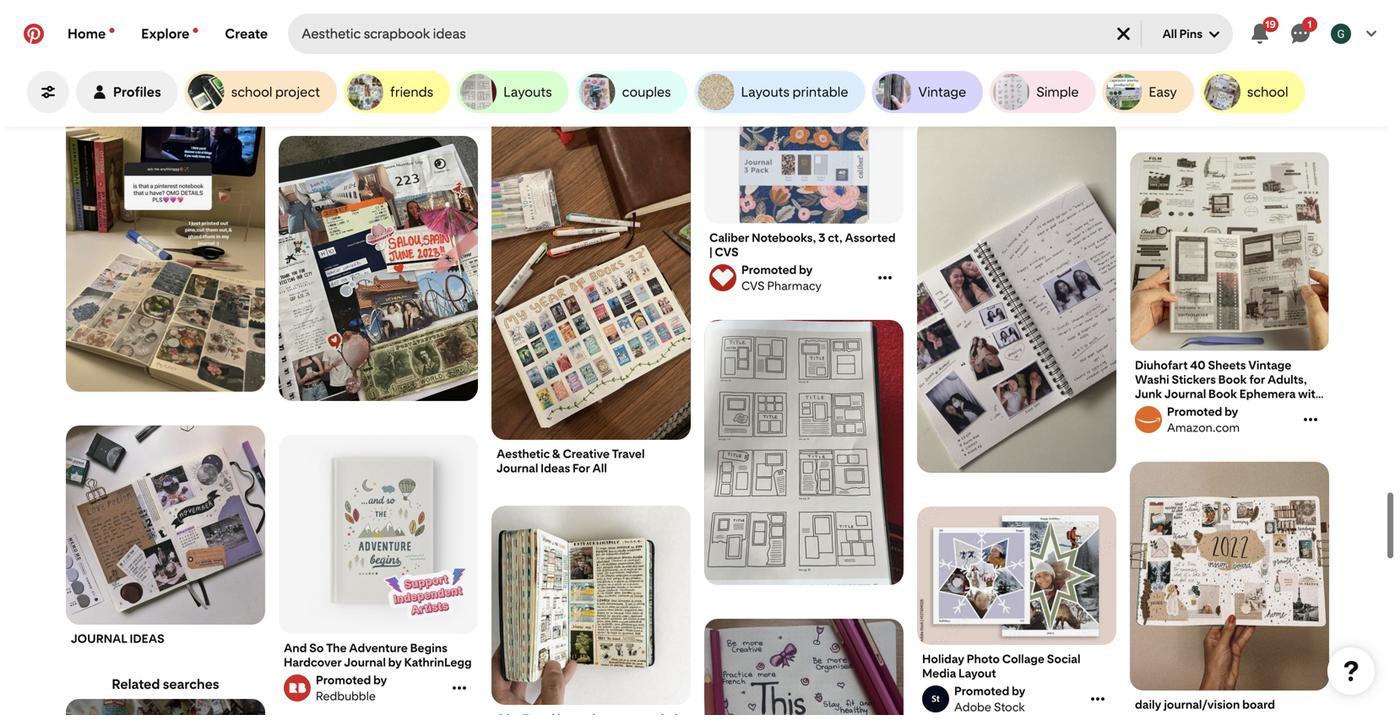Task type: vqa. For each thing, say whether or not it's contained in the screenshot.
All
yes



Task type: describe. For each thing, give the bounding box(es) containing it.
simple
[[1037, 84, 1079, 100]]

vintage
[[919, 84, 967, 100]]

book,
[[958, 44, 990, 58]]

19 button
[[1240, 14, 1281, 54]]

dropdown image
[[1210, 30, 1220, 40]]

friends
[[390, 84, 434, 100]]

daily
[[1136, 698, 1162, 712]]

holiday photo collage social media  layout
[[923, 652, 1081, 681]]

sarah
[[1136, 93, 1166, 107]]

inspire
[[284, 91, 322, 106]]

sarah kathleen (cozyblossoms) - profile | pinterest
[[1136, 93, 1311, 122]]

school for school
[[1248, 84, 1289, 100]]

ideas
[[130, 632, 165, 646]]

searches
[[163, 677, 219, 693]]

bullet
[[300, 77, 332, 91]]

spain salou scrapbook portaventura world image
[[279, 136, 478, 402]]

notifications image
[[193, 28, 198, 33]]

person image
[[93, 85, 106, 99]]

kohl's link
[[920, 62, 1087, 92]]

home link
[[54, 14, 128, 54]]

related searches
[[112, 677, 219, 693]]

adventure
[[349, 641, 408, 656]]

adobe
[[955, 700, 992, 715]]

adobe stock
[[955, 700, 1026, 715]]

keep your little one's memories and milestones close with this carter's baby photo album. 60-page pages for baby's first 12 months & first 5 birthdays sections for recording notes, baby footprints, family tree, thoughts, memories, pictures & special holiday traditions acid- & lignin-free 11.31"h x 9"w x 0.75"d paper imported size: one size. color: multicolor. gender: unisex. age group: kids. image
[[918, 0, 1117, 23]]

beautiful
[[284, 106, 334, 120]]

mungfali link
[[497, 41, 686, 56]]

19
[[1266, 18, 1277, 30]]

aesthetic & creative travel journal ideas for all link
[[497, 447, 686, 476]]

social
[[1047, 652, 1081, 667]]

all pins button
[[1150, 14, 1234, 54]]

journal ideas
[[71, 632, 165, 646]]

board
[[1243, 698, 1276, 712]]

photo inside carter's 60-page baby memory photo book, multicolor
[[923, 44, 956, 58]]

pinterest
[[1179, 107, 1229, 122]]

pins
[[1180, 27, 1203, 41]]

3
[[819, 231, 826, 245]]

dawn
[[336, 106, 368, 120]]

assorted
[[845, 231, 896, 245]]

notifications image
[[109, 28, 114, 33]]

cvs pharmacy
[[742, 279, 822, 293]]

this contains an image of: sarah kathleen (cozyblossoms) - profile | pinterest image
[[1130, 0, 1330, 87]]

redbubble link
[[281, 673, 449, 704]]

travel
[[612, 447, 645, 461]]

by
[[388, 656, 402, 670]]

all inside 'button'
[[1163, 27, 1178, 41]]

school link
[[1201, 71, 1306, 113]]

this contains: aesthetic & creative travel journal ideas for all image
[[492, 86, 691, 440]]

stock
[[994, 700, 1026, 715]]

vintage link
[[872, 71, 984, 113]]

stock image: holiday photo collage social media  layout image
[[918, 507, 1117, 646]]

related
[[112, 677, 160, 693]]

kohl's
[[955, 78, 986, 92]]

journal inside aesthetic & creative travel journal ideas for all
[[497, 461, 539, 476]]

couples
[[622, 84, 671, 100]]

and so the adventure begins hardcover journal by kathrinlegg
[[284, 641, 472, 670]]

baby
[[1018, 30, 1046, 44]]

redbubble
[[316, 689, 376, 704]]

create
[[225, 26, 268, 42]]

high-quality hardcover journal with wraparound print. 128 pages in ruled, graph or blank options. and so the adventure begins. let's go! image
[[279, 435, 478, 635]]

sarah kathleen (cozyblossoms) - profile | pinterest link
[[1136, 93, 1325, 122]]

ideas inside aesthetic & creative travel journal ideas for all
[[541, 461, 571, 476]]

amazon.com
[[1168, 421, 1240, 435]]

daily journal/vision board link
[[1136, 698, 1325, 712]]

journal ideas link
[[71, 632, 260, 646]]

pharmacy
[[768, 279, 822, 293]]

ideas inside 65 bullet journal page ideas to inspire your next spread - beautiful dawn designs
[[409, 77, 438, 91]]

carter's
[[923, 30, 966, 44]]

printable
[[793, 84, 849, 100]]

holiday photo collage social media  layout link
[[923, 652, 1112, 681]]

Search text field
[[302, 14, 1101, 54]]

profile
[[1136, 107, 1172, 122]]

multicolor
[[992, 44, 1049, 58]]

1 button
[[1281, 14, 1321, 54]]

couples link
[[576, 71, 688, 113]]

1 horizontal spatial cvs
[[742, 279, 765, 293]]

prices may vary. what you will get: our 40 sheets ephemera film sticker book includes 20 sheets of a nice variety of pre-cut filmstrip stickers ( stickers are about 180pcs) and 20 full sheets of scrapbook self-adhesive papers with different designs (paper size: 4.1'' × 5.7''). besides, the package will come with a purple tweezer as a gift. pre-cut & self-adhesive: enjoy the best of both worlds with 20 sheets of precut design washi stickers and 20 sheets of self-adhesive background scrapbooking p image
[[1130, 152, 1330, 351]]

kathleen
[[1168, 93, 1216, 107]]

(cozyblossoms)
[[1218, 93, 1304, 107]]

profiles
[[113, 84, 161, 100]]

aesthetic & creative travel journal ideas for all
[[497, 447, 645, 476]]

next
[[351, 91, 378, 106]]

to
[[441, 77, 454, 91]]

all inside aesthetic & creative travel journal ideas for all
[[593, 461, 607, 476]]



Task type: locate. For each thing, give the bounding box(es) containing it.
the
[[326, 641, 347, 656]]

1 horizontal spatial -
[[1307, 93, 1311, 107]]

notebooks,
[[752, 231, 817, 245]]

- inside sarah kathleen (cozyblossoms) - profile | pinterest
[[1307, 93, 1311, 107]]

layouts
[[504, 84, 552, 100], [741, 84, 790, 100]]

layouts for layouts printable
[[741, 84, 790, 100]]

school left 65
[[231, 84, 272, 100]]

cvs inside caliber notebooks, 3 ct, assorted | cvs
[[715, 245, 739, 259]]

layouts down the mungfali
[[504, 84, 552, 100]]

1 vertical spatial page
[[378, 77, 406, 91]]

daily journal/vision board
[[1136, 698, 1276, 712]]

caliber notebooks, 3 ct, assorted | cvs
[[710, 231, 896, 259]]

1 vertical spatial |
[[710, 245, 713, 259]]

65 bullet journal page ideas to inspire your next spread - beautiful dawn designs
[[284, 77, 454, 120]]

layouts for layouts
[[504, 84, 552, 100]]

caliber
[[710, 231, 750, 245]]

carter's 60-page baby memory photo book, multicolor link
[[923, 30, 1112, 58]]

0 horizontal spatial |
[[710, 245, 713, 259]]

2 school from the left
[[1248, 84, 1289, 100]]

filter image
[[41, 85, 55, 99]]

begins
[[410, 641, 448, 656]]

0 vertical spatial photo
[[923, 44, 956, 58]]

layouts printable
[[741, 84, 849, 100]]

journal up redbubble link
[[344, 656, 386, 670]]

| for cvs
[[710, 245, 713, 259]]

journal up dawn
[[334, 77, 376, 91]]

page inside 65 bullet journal page ideas to inspire your next spread - beautiful dawn designs
[[378, 77, 406, 91]]

journal left the &
[[497, 461, 539, 476]]

cvs left notebooks,
[[715, 245, 739, 259]]

journal inside and so the adventure begins hardcover journal by kathrinlegg
[[344, 656, 386, 670]]

1 horizontal spatial school
[[1248, 84, 1289, 100]]

1 horizontal spatial layouts
[[741, 84, 790, 100]]

layouts link
[[457, 71, 569, 113]]

0 horizontal spatial photo
[[923, 44, 956, 58]]

journal inside 65 bullet journal page ideas to inspire your next spread - beautiful dawn designs
[[334, 77, 376, 91]]

0 horizontal spatial school
[[231, 84, 272, 100]]

0 vertical spatial all
[[1163, 27, 1178, 41]]

1 vertical spatial cvs
[[742, 279, 765, 293]]

1 vertical spatial photo
[[967, 652, 1000, 667]]

0 vertical spatial |
[[1174, 107, 1177, 122]]

collage
[[1003, 652, 1045, 667]]

0 horizontal spatial cvs
[[715, 245, 739, 259]]

create link
[[212, 14, 281, 54]]

0 vertical spatial cvs
[[715, 245, 739, 259]]

1 horizontal spatial |
[[1174, 107, 1177, 122]]

easy
[[1150, 84, 1178, 100]]

1 horizontal spatial page
[[988, 30, 1015, 44]]

2 vertical spatial journal
[[344, 656, 386, 670]]

| left notebooks,
[[710, 245, 713, 259]]

this contains an image of: 65 bullet journal page ideas to inspire your next spread - beautiful dawn designs image
[[279, 0, 478, 71]]

0 vertical spatial page
[[988, 30, 1015, 44]]

school project link
[[185, 71, 337, 113]]

this contains an image of: daily journal/vision board image
[[1130, 462, 1330, 692]]

| inside sarah kathleen (cozyblossoms) - profile | pinterest
[[1174, 107, 1177, 122]]

memory
[[1048, 30, 1094, 44]]

page inside carter's 60-page baby memory photo book, multicolor
[[988, 30, 1015, 44]]

school for school project
[[231, 84, 272, 100]]

caliber notebooks, 3 ct, assorted | cvs link
[[710, 231, 899, 259]]

spread
[[380, 91, 420, 106]]

60-
[[968, 30, 988, 44]]

photo
[[923, 44, 956, 58], [967, 652, 1000, 667]]

photo left book,
[[923, 44, 956, 58]]

|
[[1174, 107, 1177, 122], [710, 245, 713, 259]]

amazon.com link
[[1133, 405, 1300, 435]]

journal/vision
[[1164, 698, 1241, 712]]

1
[[1308, 18, 1313, 30]]

cvs
[[715, 245, 739, 259], [742, 279, 765, 293]]

- right (cozyblossoms)
[[1307, 93, 1311, 107]]

1 vertical spatial all
[[593, 461, 607, 476]]

hardcover
[[284, 656, 342, 670]]

1 horizontal spatial photo
[[967, 652, 1000, 667]]

mungfali
[[497, 41, 545, 56]]

page
[[988, 30, 1015, 44], [378, 77, 406, 91]]

ideas left 'to' at the top left
[[409, 77, 438, 91]]

0 horizontal spatial ideas
[[409, 77, 438, 91]]

layouts left the printable
[[741, 84, 790, 100]]

0 horizontal spatial page
[[378, 77, 406, 91]]

0 horizontal spatial all
[[593, 461, 607, 476]]

photo inside holiday photo collage social media  layout
[[967, 652, 1000, 667]]

65
[[284, 77, 298, 91]]

the u style 3 pack of journals contains a variety of journaling options in one shrink-wrapped pack. these stunning journals have printed covers with elegant gold foil accents so you feel calm whenever you pull them out for your journaling needs. the journal set contains one journal with lined pages so it's easy for you to take notes neatly. the second journal contains blank pages so you can allow your creativity to go wild. the last journal contains dotted lines so it's easy for you to draw out image
[[705, 25, 904, 224]]

1 horizontal spatial all
[[1163, 27, 1178, 41]]

creative
[[563, 447, 610, 461]]

cvs left pharmacy
[[742, 279, 765, 293]]

all pins
[[1163, 27, 1203, 41]]

for
[[573, 461, 590, 476]]

simple link
[[990, 71, 1096, 113]]

2 layouts from the left
[[741, 84, 790, 100]]

carter's 60-page baby memory photo book, multicolor
[[923, 30, 1094, 58]]

kathrinlegg
[[404, 656, 472, 670]]

ct,
[[828, 231, 843, 245]]

your
[[324, 91, 349, 106]]

school project
[[231, 84, 320, 100]]

| right 'profile'
[[1174, 107, 1177, 122]]

0 vertical spatial ideas
[[409, 77, 438, 91]]

journal
[[334, 77, 376, 91], [497, 461, 539, 476], [344, 656, 386, 670]]

this contains an image of: journal ideas image
[[66, 426, 265, 625]]

this contains an image of: 60+ travel journal prompts to help you document your journey! | that adventurer image
[[492, 506, 691, 705]]

easy link
[[1103, 71, 1195, 113]]

1 horizontal spatial ideas
[[541, 461, 571, 476]]

photo right holiday
[[967, 652, 1000, 667]]

layout
[[959, 667, 997, 681]]

all right for
[[593, 461, 607, 476]]

1 vertical spatial journal
[[497, 461, 539, 476]]

65 bullet journal page ideas to inspire your next spread - beautiful dawn designs link
[[284, 77, 473, 120]]

project
[[275, 84, 320, 100]]

and so the adventure begins hardcover journal by kathrinlegg link
[[284, 641, 473, 670]]

explore
[[141, 26, 190, 42]]

this contains an image of: mungfali image
[[492, 0, 691, 35]]

designs
[[370, 106, 414, 120]]

1 layouts from the left
[[504, 84, 552, 100]]

0 vertical spatial journal
[[334, 77, 376, 91]]

1 school from the left
[[231, 84, 272, 100]]

all left 'pins'
[[1163, 27, 1178, 41]]

&
[[553, 447, 561, 461]]

holiday
[[923, 652, 965, 667]]

0 horizontal spatial layouts
[[504, 84, 552, 100]]

profiles link
[[76, 71, 178, 113]]

greg robinson image
[[1332, 24, 1352, 44]]

| inside caliber notebooks, 3 ct, assorted | cvs
[[710, 245, 713, 259]]

and
[[284, 641, 307, 656]]

school down 19 button
[[1248, 84, 1289, 100]]

this contains an image of: image
[[66, 52, 265, 393], [918, 119, 1117, 473], [705, 320, 904, 586], [705, 619, 904, 716]]

-
[[422, 91, 427, 106], [1307, 93, 1311, 107]]

ideas left for
[[541, 461, 571, 476]]

- right spread
[[422, 91, 427, 106]]

friends link
[[344, 71, 451, 113]]

1 vertical spatial ideas
[[541, 461, 571, 476]]

aesthetic
[[497, 447, 550, 461]]

school
[[231, 84, 272, 100], [1248, 84, 1289, 100]]

| for pinterest
[[1174, 107, 1177, 122]]

adobe stock link
[[920, 684, 1087, 715]]

- inside 65 bullet journal page ideas to inspire your next spread - beautiful dawn designs
[[422, 91, 427, 106]]

home
[[68, 26, 106, 42]]

0 horizontal spatial -
[[422, 91, 427, 106]]

media
[[923, 667, 957, 681]]



